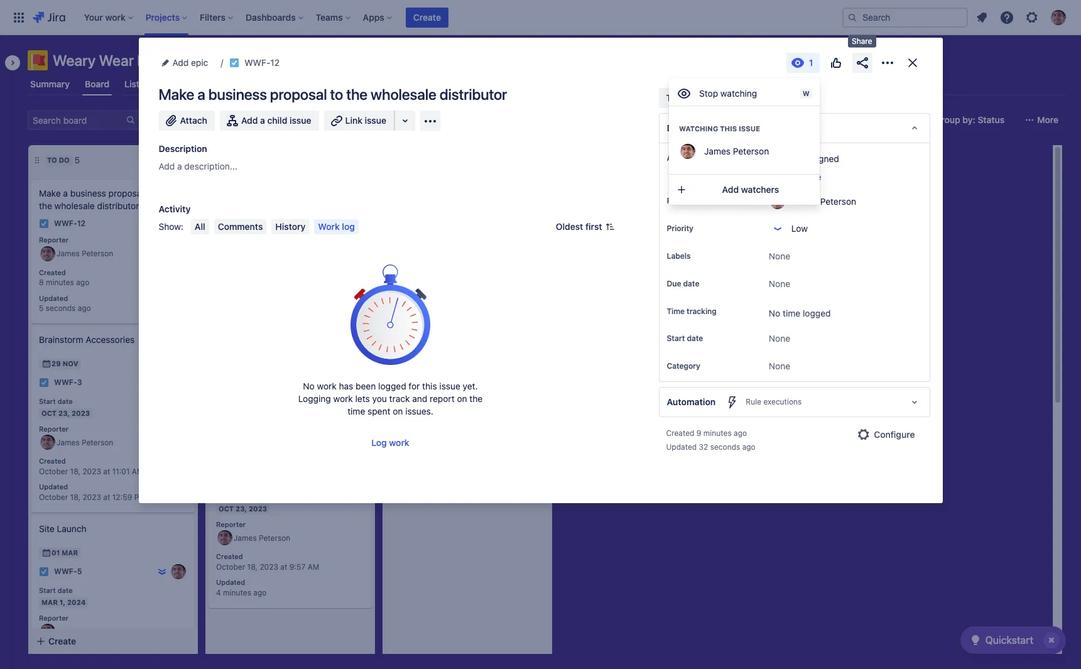 Task type: describe. For each thing, give the bounding box(es) containing it.
work log
[[318, 221, 355, 232]]

task image for wwf-12
[[39, 219, 49, 229]]

wwf-5
[[54, 567, 82, 576]]

wwf- inside make a business proposal to the wholesale distributor dialog
[[245, 57, 270, 68]]

18, left 10:36
[[247, 381, 258, 391]]

low image
[[175, 219, 185, 229]]

12 inside make a business proposal to the wholesale distributor dialog
[[270, 57, 280, 68]]

1 vertical spatial create button
[[28, 630, 198, 653]]

search image
[[848, 12, 858, 22]]

logging
[[298, 393, 331, 404]]

october for october 18, 2023 at 9:57 am
[[216, 562, 245, 572]]

to inside button
[[799, 172, 807, 182]]

minute
[[399, 331, 423, 341]]

wwf-5 link
[[54, 566, 82, 577]]

october for october 18, 2023 at 12:59 pm
[[39, 493, 68, 502]]

add watchers
[[722, 184, 779, 195]]

james inside make a business proposal to the wholesale distributor dialog
[[792, 196, 818, 206]]

james peterson up created 8 minutes ago
[[57, 249, 113, 258]]

and
[[412, 393, 427, 404]]

james up created october 18, 2023 at 9:57 am
[[234, 533, 257, 543]]

james up created 8 minutes ago
[[57, 249, 80, 258]]

work for no
[[317, 381, 337, 391]]

james up created october 18, 2023 at 11:01 am
[[57, 438, 80, 447]]

minutes for 8
[[46, 278, 74, 287]]

attach
[[180, 115, 207, 126]]

issue inside button
[[365, 115, 386, 126]]

12:59
[[112, 493, 132, 502]]

updated 1 minute ago
[[393, 321, 439, 341]]

progress
[[234, 156, 273, 164]]

quickstart
[[986, 635, 1034, 646]]

activity
[[159, 204, 191, 214]]

peterson down the 2024 at the bottom of the page
[[82, 627, 113, 636]]

24,
[[425, 306, 436, 315]]

add a child issue
[[241, 115, 311, 126]]

10:36
[[289, 381, 309, 391]]

wwf-3
[[54, 378, 82, 387]]

weary wear fashion
[[53, 52, 189, 69]]

created october 18, 2023 at 11:01 am
[[39, 457, 144, 476]]

to do 5
[[47, 155, 80, 165]]

start date mar 1, 2024
[[39, 586, 86, 606]]

created 9 minutes ago updated 32 seconds ago
[[666, 429, 756, 452]]

create banner
[[0, 0, 1081, 35]]

peterson up created october 24, 2023 at 9:12 am
[[436, 277, 468, 286]]

no work has been logged for this issue yet. logging work lets you track and report on the time spent on issues.
[[298, 381, 483, 417]]

james peterson button
[[669, 138, 820, 165]]

1 vertical spatial wwf-12 link
[[54, 218, 86, 229]]

make a business proposal to the wholesale distributor dialog
[[139, 38, 943, 503]]

close image
[[905, 55, 920, 70]]

created october 24, 2023 at 9:12 am
[[393, 296, 497, 315]]

0 vertical spatial 23,
[[58, 409, 70, 417]]

the for description
[[346, 85, 368, 103]]

do for to do 5
[[59, 156, 70, 164]]

to for to do
[[666, 92, 676, 103]]

01
[[52, 549, 60, 557]]

reporter pin to top. only you can see pinned fields. image
[[701, 196, 712, 206]]

01 march 2024 image
[[41, 548, 52, 558]]

1 horizontal spatial wwf-12 link
[[245, 55, 280, 70]]

assign
[[769, 172, 796, 182]]

details
[[667, 123, 696, 133]]

ago for updated 4 minutes ago
[[253, 588, 267, 598]]

to for reporter
[[146, 188, 154, 199]]

reporter down wwf-3 link
[[39, 425, 69, 433]]

actions image
[[880, 55, 895, 70]]

labels
[[667, 251, 691, 261]]

log work
[[372, 437, 410, 448]]

updated 4 minutes ago
[[216, 578, 267, 598]]

james peterson up created october 18, 2023 at 11:01 am
[[57, 438, 113, 447]]

lowest image
[[157, 567, 167, 577]]

29 nov
[[52, 359, 78, 368]]

timeline link
[[205, 73, 245, 96]]

date inside start date mar 1, 2024
[[58, 586, 73, 594]]

work
[[318, 221, 340, 232]]

proposal for reporter
[[108, 188, 144, 199]]

start inside make a business proposal to the wholesale distributor dialog
[[667, 334, 685, 343]]

time tracking
[[667, 307, 717, 316]]

october 18, 2023 at 10:36 am
[[216, 381, 323, 391]]

18, for october 18, 2023 at 9:57 am
[[247, 562, 258, 572]]

8
[[39, 278, 44, 287]]

settings
[[534, 79, 567, 89]]

link
[[345, 115, 363, 126]]

list
[[125, 79, 140, 89]]

calendar
[[155, 79, 192, 89]]

2023 inside created october 18, 2023 at 9:57 am
[[260, 562, 278, 572]]

watching this issue group
[[669, 111, 820, 169]]

no time logged
[[769, 308, 831, 319]]

2023 down 3
[[72, 409, 90, 417]]

newest first image
[[605, 222, 615, 232]]

peterson up created october 18, 2023 at 11:01 am
[[82, 438, 113, 447]]

project settings
[[502, 79, 567, 89]]

oldest first
[[556, 221, 602, 232]]

created for october 24, 2023 at 9:12 am
[[393, 296, 420, 304]]

create inside primary element
[[413, 12, 441, 22]]

james up 24,
[[411, 277, 434, 286]]

ago for created 9 minutes ago updated 32 seconds ago
[[734, 429, 747, 438]]

wholesale for description
[[371, 85, 437, 103]]

project
[[502, 79, 531, 89]]

site
[[39, 523, 55, 534]]

reporter up created 8 minutes ago
[[39, 236, 69, 244]]

start inside start date mar 1, 2024
[[39, 586, 56, 594]]

watching
[[721, 88, 757, 98]]

logged inside no work has been logged for this issue yet. logging work lets you track and report on the time spent on issues.
[[378, 381, 406, 391]]

october for october 18, 2023 at 11:01 am
[[39, 467, 68, 476]]

share image
[[855, 55, 870, 70]]

1 vertical spatial on
[[393, 406, 403, 417]]

automation element
[[659, 387, 930, 417]]

Search field
[[843, 7, 968, 27]]

time
[[667, 307, 685, 316]]

seconds inside updated 5 seconds ago
[[46, 304, 76, 313]]

18, for october 18, 2023 at 11:01 am
[[70, 467, 80, 476]]

assign to me
[[769, 172, 822, 182]]

the inside no work has been logged for this issue yet. logging work lets you track and report on the time spent on issues.
[[470, 393, 483, 404]]

history button
[[272, 219, 309, 234]]

4
[[216, 588, 221, 598]]

a inside button
[[260, 115, 265, 126]]

1,
[[60, 598, 65, 606]]

add for add a description...
[[159, 161, 175, 172]]

2023 up created october 18, 2023 at 9:57 am
[[249, 504, 267, 513]]

this inside group
[[720, 124, 737, 133]]

updated inside created 9 minutes ago updated 32 seconds ago
[[666, 443, 697, 452]]

to for to do 5
[[47, 156, 57, 164]]

lets
[[355, 393, 370, 404]]

low
[[792, 223, 808, 234]]

forms
[[257, 79, 284, 89]]

am for october 18, 2023 at 11:01 am
[[132, 467, 144, 476]]

0 vertical spatial 5
[[75, 155, 80, 165]]

add epic
[[172, 57, 208, 68]]

make a business proposal to the wholesale distributor for description
[[159, 85, 507, 103]]

link issue
[[345, 115, 386, 126]]

2023 inside updated october 18, 2023 at 12:59 pm
[[83, 493, 101, 502]]

configure
[[874, 429, 915, 440]]

wwf- inside wwf-5 link
[[54, 567, 77, 576]]

all
[[195, 221, 205, 232]]

4 none from the top
[[769, 361, 791, 372]]

add for add watchers
[[722, 184, 739, 195]]

accessories
[[86, 334, 135, 345]]

watching this issue
[[679, 124, 760, 133]]

2023 inside created october 24, 2023 at 9:12 am
[[438, 306, 457, 315]]

at left 10:36
[[280, 381, 287, 391]]

to do
[[666, 92, 690, 103]]

james peterson down the 2024 at the bottom of the page
[[57, 627, 113, 636]]

the for reporter
[[39, 200, 52, 211]]

reporter up created october 18, 2023 at 9:57 am
[[216, 520, 246, 528]]

wwf- up created 8 minutes ago
[[54, 219, 77, 228]]

wwf- inside wwf-3 link
[[54, 378, 77, 387]]

james peterson inside make a business proposal to the wholesale distributor dialog
[[792, 196, 857, 206]]

updated october 18, 2023 at 12:59 pm
[[39, 483, 146, 502]]

01 march 2024 image
[[41, 548, 52, 558]]

comments
[[218, 221, 263, 232]]

you
[[372, 393, 387, 404]]

in progress
[[224, 156, 273, 164]]

ago for updated 1 minute ago
[[425, 331, 439, 341]]

0 vertical spatial logged
[[803, 308, 831, 319]]

oldest
[[556, 221, 583, 232]]

show:
[[159, 221, 183, 232]]

description...
[[184, 161, 237, 172]]

to do button
[[659, 88, 716, 108]]

project settings link
[[499, 73, 570, 96]]

stop
[[699, 88, 718, 98]]

assign to me button
[[769, 171, 917, 183]]

updated 5 seconds ago
[[39, 294, 91, 313]]

created 8 minutes ago
[[39, 268, 89, 287]]

am for october 18, 2023 at 9:57 am
[[308, 562, 319, 572]]

pages
[[299, 79, 324, 89]]

a left timeline
[[197, 85, 205, 103]]

seconds inside created 9 minutes ago updated 32 seconds ago
[[710, 443, 740, 452]]

stop watching
[[699, 88, 757, 98]]

1 vertical spatial oct
[[219, 504, 234, 513]]

proposal for description
[[270, 85, 327, 103]]

1 vertical spatial create
[[48, 636, 76, 647]]

link web pages and more image
[[398, 113, 413, 128]]

issue inside no work has been logged for this issue yet. logging work lets you track and report on the time spent on issues.
[[440, 381, 461, 391]]



Task type: locate. For each thing, give the bounding box(es) containing it.
james
[[704, 146, 731, 156], [792, 196, 818, 206], [57, 249, 80, 258], [411, 277, 434, 286], [57, 438, 80, 447], [234, 533, 257, 543], [57, 627, 80, 636]]

0 horizontal spatial create button
[[28, 630, 198, 653]]

start date
[[667, 334, 703, 343]]

peterson up created 8 minutes ago
[[82, 249, 113, 258]]

distributor for reporter
[[97, 200, 139, 211]]

a left the child
[[260, 115, 265, 126]]

business up 'add a child issue' button
[[208, 85, 267, 103]]

1 horizontal spatial on
[[457, 393, 467, 404]]

updated down 8
[[39, 294, 68, 302]]

ago down created october 18, 2023 at 9:57 am
[[253, 588, 267, 598]]

5 inside wwf-5 link
[[77, 567, 82, 576]]

been
[[356, 381, 376, 391]]

minutes right 4
[[223, 588, 251, 598]]

reporter up created october 24, 2023 at 9:12 am
[[393, 263, 423, 271]]

attach button
[[159, 111, 215, 131]]

1 vertical spatial seconds
[[710, 443, 740, 452]]

1 horizontal spatial task image
[[230, 58, 240, 68]]

1 vertical spatial 12
[[77, 219, 86, 228]]

ago for updated 5 seconds ago
[[78, 304, 91, 313]]

do inside dropdown button
[[679, 92, 690, 103]]

1 vertical spatial do
[[59, 156, 70, 164]]

1 none from the top
[[769, 251, 791, 261]]

james peterson down watching this issue
[[704, 146, 769, 156]]

0 horizontal spatial to
[[146, 188, 154, 199]]

distributor for description
[[440, 85, 507, 103]]

2023 left the 12:59
[[83, 493, 101, 502]]

log work button
[[364, 433, 417, 453]]

add inside the add epic dropdown button
[[172, 57, 189, 68]]

report
[[430, 393, 455, 404]]

32
[[699, 443, 708, 452]]

w
[[803, 89, 810, 97]]

october inside created october 18, 2023 at 9:57 am
[[216, 562, 245, 572]]

work for log
[[389, 437, 410, 448]]

0 vertical spatial to
[[666, 92, 676, 103]]

add app image
[[423, 113, 438, 129]]

do inside to do 5
[[59, 156, 70, 164]]

ago inside updated 5 seconds ago
[[78, 304, 91, 313]]

5 for wwf-
[[77, 567, 82, 576]]

11:01
[[112, 467, 130, 476]]

business for reporter
[[70, 188, 106, 199]]

0 horizontal spatial business
[[70, 188, 106, 199]]

1 horizontal spatial mar
[[62, 549, 78, 557]]

0 vertical spatial make a business proposal to the wholesale distributor
[[159, 85, 507, 103]]

calendar link
[[152, 73, 195, 96]]

the down to do 5
[[39, 200, 52, 211]]

summary
[[30, 79, 70, 89]]

reporter down 1,
[[39, 614, 69, 622]]

2 horizontal spatial the
[[470, 393, 483, 404]]

business inside the make a business proposal to the wholesale distributor
[[70, 188, 106, 199]]

0 vertical spatial to
[[330, 85, 343, 103]]

this right for
[[422, 381, 437, 391]]

1 vertical spatial 5
[[39, 304, 44, 313]]

on down yet.
[[457, 393, 467, 404]]

18, inside updated october 18, 2023 at 12:59 pm
[[70, 493, 80, 502]]

0 vertical spatial mar
[[62, 549, 78, 557]]

add for add epic
[[172, 57, 189, 68]]

0 vertical spatial distributor
[[440, 85, 507, 103]]

0 vertical spatial this
[[720, 124, 737, 133]]

created for october 18, 2023 at 9:57 am
[[216, 553, 243, 561]]

am inside created october 18, 2023 at 9:57 am
[[308, 562, 319, 572]]

0 horizontal spatial time
[[348, 406, 365, 417]]

created inside created 8 minutes ago
[[39, 268, 66, 276]]

oct
[[41, 409, 57, 417], [219, 504, 234, 513]]

1 vertical spatial business
[[70, 188, 106, 199]]

updated up the site
[[39, 483, 68, 491]]

1 vertical spatial to
[[47, 156, 57, 164]]

make a business proposal to the wholesale distributor for reporter
[[39, 188, 154, 211]]

proposal inside dialog
[[270, 85, 327, 103]]

this inside no work has been logged for this issue yet. logging work lets you track and report on the time spent on issues.
[[422, 381, 437, 391]]

1 horizontal spatial create button
[[406, 7, 449, 27]]

issue inside group
[[739, 124, 760, 133]]

0 vertical spatial minutes
[[46, 278, 74, 287]]

add inside the 'add watchers' "button"
[[722, 184, 739, 195]]

no for time
[[769, 308, 781, 319]]

issue right link
[[365, 115, 386, 126]]

0 horizontal spatial 12
[[77, 219, 86, 228]]

business for description
[[208, 85, 267, 103]]

primary element
[[8, 0, 843, 35]]

1 task image from the top
[[39, 219, 49, 229]]

minutes for 9
[[704, 429, 732, 438]]

task image for wwf-5
[[39, 567, 49, 577]]

epic
[[191, 57, 208, 68]]

1 horizontal spatial minutes
[[223, 588, 251, 598]]

0 horizontal spatial to
[[47, 156, 57, 164]]

mar
[[62, 549, 78, 557], [41, 598, 58, 606]]

5 down 'search board' text field
[[75, 155, 80, 165]]

ago for created 8 minutes ago
[[76, 278, 89, 287]]

1 vertical spatial wholesale
[[54, 200, 95, 211]]

peterson down assign to me button
[[820, 196, 857, 206]]

wwf-12 link up the forms
[[245, 55, 280, 70]]

1 horizontal spatial the
[[346, 85, 368, 103]]

work right log in the left bottom of the page
[[389, 437, 410, 448]]

0 vertical spatial business
[[208, 85, 267, 103]]

distributor inside dialog
[[440, 85, 507, 103]]

0 horizontal spatial mar
[[41, 598, 58, 606]]

make for reporter
[[39, 188, 61, 199]]

peterson inside button
[[733, 146, 769, 156]]

0 vertical spatial on
[[457, 393, 467, 404]]

work inside button
[[389, 437, 410, 448]]

proposal
[[270, 85, 327, 103], [108, 188, 144, 199]]

distributor
[[440, 85, 507, 103], [97, 200, 139, 211]]

ago inside updated 4 minutes ago
[[253, 588, 267, 598]]

2 task image from the top
[[39, 567, 49, 577]]

0 vertical spatial proposal
[[270, 85, 327, 103]]

rule
[[746, 397, 762, 407]]

wwf- down 29 nov on the bottom left of the page
[[54, 378, 77, 387]]

james peterson inside james peterson button
[[704, 146, 769, 156]]

to inside dropdown button
[[666, 92, 676, 103]]

start
[[667, 334, 685, 343], [39, 397, 56, 405], [216, 493, 233, 501], [39, 586, 56, 594]]

to up details
[[666, 92, 676, 103]]

due
[[667, 279, 681, 288]]

october for october 24, 2023 at 9:12 am
[[393, 306, 422, 315]]

1 horizontal spatial do
[[679, 92, 690, 103]]

created left 9
[[666, 429, 695, 438]]

updated inside updated 4 minutes ago
[[216, 578, 245, 586]]

task image down 01 march 2024 image
[[39, 567, 49, 577]]

minutes inside created 8 minutes ago
[[46, 278, 74, 287]]

updated inside updated 5 seconds ago
[[39, 294, 68, 302]]

at inside updated october 18, 2023 at 12:59 pm
[[103, 493, 110, 502]]

do
[[679, 92, 690, 103], [59, 156, 70, 164]]

0 horizontal spatial no
[[303, 381, 315, 391]]

1 horizontal spatial oct
[[219, 504, 234, 513]]

1 vertical spatial the
[[39, 200, 52, 211]]

check image
[[968, 633, 983, 648]]

wear
[[99, 52, 134, 69]]

2023 left 10:36
[[260, 381, 278, 391]]

0 horizontal spatial wholesale
[[54, 200, 95, 211]]

oldest first button
[[548, 219, 622, 234]]

james peterson up created october 18, 2023 at 9:57 am
[[234, 533, 290, 543]]

reporter
[[667, 196, 699, 205], [39, 236, 69, 244], [393, 263, 423, 271], [39, 425, 69, 433], [216, 520, 246, 528], [39, 614, 69, 622]]

0 horizontal spatial this
[[422, 381, 437, 391]]

to
[[330, 85, 343, 103], [799, 172, 807, 182], [146, 188, 154, 199]]

tracking
[[687, 307, 717, 316]]

make a business proposal to the wholesale distributor
[[159, 85, 507, 103], [39, 188, 154, 211]]

am right 9:12
[[485, 306, 497, 315]]

1 vertical spatial make
[[39, 188, 61, 199]]

1 vertical spatial task image
[[39, 378, 49, 388]]

business inside dialog
[[208, 85, 267, 103]]

create button
[[406, 7, 449, 27], [28, 630, 198, 653]]

created for october 18, 2023 at 11:01 am
[[39, 457, 66, 465]]

at inside created october 18, 2023 at 9:57 am
[[280, 562, 287, 572]]

0 horizontal spatial 23,
[[58, 409, 70, 417]]

minutes for 4
[[223, 588, 251, 598]]

1 horizontal spatial logged
[[803, 308, 831, 319]]

0 horizontal spatial seconds
[[46, 304, 76, 313]]

created up the updated 1 minute ago
[[393, 296, 420, 304]]

0 vertical spatial seconds
[[46, 304, 76, 313]]

am inside created october 18, 2023 at 11:01 am
[[132, 467, 144, 476]]

1 vertical spatial work
[[333, 393, 353, 404]]

18, up updated 4 minutes ago
[[247, 562, 258, 572]]

0 vertical spatial create
[[413, 12, 441, 22]]

to
[[666, 92, 676, 103], [47, 156, 57, 164]]

0 horizontal spatial oct
[[41, 409, 57, 417]]

18, for october 18, 2023 at 12:59 pm
[[70, 493, 80, 502]]

menu bar
[[188, 219, 361, 234]]

to inside to do 5
[[47, 156, 57, 164]]

add down description
[[159, 161, 175, 172]]

issues link
[[337, 73, 368, 96]]

Search board text field
[[29, 111, 124, 129]]

at left the 12:59
[[103, 493, 110, 502]]

priority
[[667, 224, 694, 233]]

1 vertical spatial this
[[422, 381, 437, 391]]

updated for 5 seconds ago
[[39, 294, 68, 302]]

tab list
[[20, 73, 1074, 96]]

create button inside primary element
[[406, 7, 449, 27]]

0 horizontal spatial start date oct 23, 2023
[[39, 397, 90, 417]]

3
[[77, 378, 82, 387]]

updated left 32
[[666, 443, 697, 452]]

summary link
[[28, 73, 72, 96]]

1 horizontal spatial proposal
[[270, 85, 327, 103]]

no for work
[[303, 381, 315, 391]]

5 for updated
[[39, 304, 44, 313]]

am up the logging
[[312, 381, 323, 391]]

1 horizontal spatial no
[[769, 308, 781, 319]]

reporter inside make a business proposal to the wholesale distributor dialog
[[667, 196, 699, 205]]

updated for 1 minute ago
[[393, 321, 422, 330]]

ago right 32
[[743, 443, 756, 452]]

james peterson image
[[157, 110, 177, 130], [40, 246, 55, 261], [40, 435, 55, 450], [348, 471, 363, 486], [40, 624, 55, 639]]

29
[[52, 359, 61, 368]]

0 vertical spatial start date oct 23, 2023
[[39, 397, 90, 417]]

at for october 18, 2023 at 11:01 am
[[103, 467, 110, 476]]

2023 right 24,
[[438, 306, 457, 315]]

at inside created october 18, 2023 at 11:01 am
[[103, 467, 110, 476]]

brainstorm accessories
[[39, 334, 135, 345]]

created inside created 9 minutes ago updated 32 seconds ago
[[666, 429, 695, 438]]

make up attach button
[[159, 85, 194, 103]]

1 vertical spatial task image
[[39, 567, 49, 577]]

0 horizontal spatial create
[[48, 636, 76, 647]]

at for october 18, 2023 at 12:59 pm
[[103, 493, 110, 502]]

2 vertical spatial 5
[[77, 567, 82, 576]]

add inside 'add a child issue' button
[[241, 115, 258, 126]]

a down to do 5
[[63, 188, 68, 199]]

created up 8
[[39, 268, 66, 276]]

1 horizontal spatial this
[[720, 124, 737, 133]]

share
[[852, 36, 873, 46]]

updated for october 18, 2023 at 12:59 pm
[[39, 483, 68, 491]]

issues.
[[405, 406, 433, 417]]

0 vertical spatial time
[[783, 308, 801, 319]]

pm
[[134, 493, 146, 502]]

wholesale inside dialog
[[371, 85, 437, 103]]

task image up timeline
[[230, 58, 240, 68]]

0 vertical spatial work
[[317, 381, 337, 391]]

2 vertical spatial the
[[470, 393, 483, 404]]

1 horizontal spatial 12
[[270, 57, 280, 68]]

issue up report
[[440, 381, 461, 391]]

work
[[317, 381, 337, 391], [333, 393, 353, 404], [389, 437, 410, 448]]

2 none from the top
[[769, 278, 791, 289]]

minutes right 9
[[704, 429, 732, 438]]

5 inside updated 5 seconds ago
[[39, 304, 44, 313]]

1 horizontal spatial seconds
[[710, 443, 740, 452]]

wholesale inside the make a business proposal to the wholesale distributor
[[54, 200, 95, 211]]

ago up updated 5 seconds ago
[[76, 278, 89, 287]]

01 mar
[[52, 549, 78, 557]]

mar inside start date mar 1, 2024
[[41, 598, 58, 606]]

1 vertical spatial logged
[[378, 381, 406, 391]]

james peterson image
[[348, 264, 363, 279], [395, 274, 410, 289], [171, 375, 186, 390], [217, 531, 232, 546], [171, 564, 186, 579]]

1 vertical spatial wwf-12
[[54, 219, 86, 228]]

0 vertical spatial task image
[[39, 219, 49, 229]]

0 vertical spatial wwf-12 link
[[245, 55, 280, 70]]

menu bar containing all
[[188, 219, 361, 234]]

created for updated
[[666, 429, 695, 438]]

for
[[409, 381, 420, 391]]

james down assign to me
[[792, 196, 818, 206]]

to for description
[[330, 85, 343, 103]]

at for october 24, 2023 at 9:12 am
[[459, 306, 466, 315]]

1 vertical spatial proposal
[[108, 188, 144, 199]]

james down watching this issue
[[704, 146, 731, 156]]

0 horizontal spatial the
[[39, 200, 52, 211]]

wholesale up link web pages and more icon
[[371, 85, 437, 103]]

business
[[208, 85, 267, 103], [70, 188, 106, 199]]

9
[[697, 429, 702, 438]]

1 horizontal spatial make
[[159, 85, 194, 103]]

share tooltip
[[848, 35, 876, 48]]

time inside no work has been logged for this issue yet. logging work lets you track and report on the time spent on issues.
[[348, 406, 365, 417]]

a
[[197, 85, 205, 103], [260, 115, 265, 126], [177, 161, 182, 172], [63, 188, 68, 199]]

dismiss quickstart image
[[1042, 630, 1062, 650]]

29 november 2023 image
[[41, 359, 52, 369], [41, 359, 52, 369]]

minutes inside created 9 minutes ago updated 32 seconds ago
[[704, 429, 732, 438]]

weary
[[53, 52, 96, 69]]

1 vertical spatial start date oct 23, 2023
[[216, 493, 267, 513]]

task image
[[39, 219, 49, 229], [39, 567, 49, 577]]

1 horizontal spatial to
[[666, 92, 676, 103]]

0 horizontal spatial wwf-12
[[54, 219, 86, 228]]

1 vertical spatial time
[[348, 406, 365, 417]]

ago
[[76, 278, 89, 287], [78, 304, 91, 313], [425, 331, 439, 341], [734, 429, 747, 438], [743, 443, 756, 452], [253, 588, 267, 598]]

created up updated 4 minutes ago
[[216, 553, 243, 561]]

none for start date
[[769, 333, 791, 344]]

work up the logging
[[317, 381, 337, 391]]

tab list containing board
[[20, 73, 1074, 96]]

ago inside created 8 minutes ago
[[76, 278, 89, 287]]

0 horizontal spatial minutes
[[46, 278, 74, 287]]

18, inside created october 18, 2023 at 11:01 am
[[70, 467, 80, 476]]

jira image
[[33, 10, 65, 25], [33, 10, 65, 25]]

in
[[224, 156, 232, 164]]

am for october 24, 2023 at 9:12 am
[[485, 306, 497, 315]]

minutes inside updated 4 minutes ago
[[223, 588, 251, 598]]

wholesale down to do 5
[[54, 200, 95, 211]]

brainstorm
[[39, 334, 83, 345]]

a inside the make a business proposal to the wholesale distributor
[[63, 188, 68, 199]]

do for to do
[[679, 92, 690, 103]]

created october 18, 2023 at 9:57 am
[[216, 553, 319, 572]]

business down to do 5
[[70, 188, 106, 199]]

ago right the minute
[[425, 331, 439, 341]]

created up updated october 18, 2023 at 12:59 pm
[[39, 457, 66, 465]]

wwf-12 link up created 8 minutes ago
[[54, 218, 86, 229]]

add epic button
[[159, 55, 212, 70]]

12 up the forms
[[270, 57, 280, 68]]

created inside created october 24, 2023 at 9:12 am
[[393, 296, 420, 304]]

12
[[270, 57, 280, 68], [77, 219, 86, 228]]

make inside dialog
[[159, 85, 194, 103]]

peterson up created october 18, 2023 at 9:57 am
[[259, 533, 290, 543]]

2 horizontal spatial minutes
[[704, 429, 732, 438]]

make a business proposal to the wholesale distributor down to do 5
[[39, 188, 154, 211]]

9:57
[[289, 562, 306, 572]]

1 horizontal spatial 23,
[[236, 504, 247, 513]]

make inside the make a business proposal to the wholesale distributor
[[39, 188, 61, 199]]

updated for 4 minutes ago
[[216, 578, 245, 586]]

james down 1,
[[57, 627, 80, 636]]

due date
[[667, 279, 700, 288]]

reporter left reporter pin to top. only you can see pinned fields. image on the right of page
[[667, 196, 699, 205]]

time
[[783, 308, 801, 319], [348, 406, 365, 417]]

james inside button
[[704, 146, 731, 156]]

2 vertical spatial work
[[389, 437, 410, 448]]

0 vertical spatial task image
[[230, 58, 240, 68]]

0 vertical spatial the
[[346, 85, 368, 103]]

october inside created october 18, 2023 at 11:01 am
[[39, 467, 68, 476]]

5 down "01 mar"
[[77, 567, 82, 576]]

copy link to issue image
[[277, 57, 287, 67]]

history
[[275, 221, 306, 232]]

peterson up the add watchers
[[733, 146, 769, 156]]

issue inside button
[[290, 115, 311, 126]]

work down has
[[333, 393, 353, 404]]

the up link
[[346, 85, 368, 103]]

do down 'search board' text field
[[59, 156, 70, 164]]

1 vertical spatial mar
[[41, 598, 58, 606]]

this up james peterson button
[[720, 124, 737, 133]]

add for add a child issue
[[241, 115, 258, 126]]

0 horizontal spatial do
[[59, 156, 70, 164]]

wholesale for reporter
[[54, 200, 95, 211]]

on down track
[[393, 406, 403, 417]]

2 horizontal spatial to
[[799, 172, 807, 182]]

automation
[[667, 397, 716, 407]]

1 vertical spatial make a business proposal to the wholesale distributor
[[39, 188, 154, 211]]

mar right the 01
[[62, 549, 78, 557]]

site launch
[[39, 523, 87, 534]]

make
[[159, 85, 194, 103], [39, 188, 61, 199]]

created inside created october 18, 2023 at 11:01 am
[[39, 457, 66, 465]]

created for 8 minutes ago
[[39, 268, 66, 276]]

make down to do 5
[[39, 188, 61, 199]]

category
[[667, 362, 701, 371]]

make for description
[[159, 85, 194, 103]]

at inside created october 24, 2023 at 9:12 am
[[459, 306, 466, 315]]

wwf-12 up created 8 minutes ago
[[54, 219, 86, 228]]

2023 inside created october 18, 2023 at 11:01 am
[[83, 467, 101, 476]]

task image up created 8 minutes ago
[[39, 219, 49, 229]]

1 vertical spatial 23,
[[236, 504, 247, 513]]

at
[[459, 306, 466, 315], [280, 381, 287, 391], [103, 467, 110, 476], [103, 493, 110, 502], [280, 562, 287, 572]]

menu bar inside make a business proposal to the wholesale distributor dialog
[[188, 219, 361, 234]]

ago up the brainstorm accessories at the left of page
[[78, 304, 91, 313]]

vote options: no one has voted for this issue yet. image
[[829, 55, 844, 70]]

issue right the child
[[290, 115, 311, 126]]

proposal inside the make a business proposal to the wholesale distributor
[[108, 188, 144, 199]]

no inside no work has been logged for this issue yet. logging work lets you track and report on the time spent on issues.
[[303, 381, 315, 391]]

at left "9:57"
[[280, 562, 287, 572]]

launch
[[57, 523, 87, 534]]

none for due date
[[769, 278, 791, 289]]

18,
[[247, 381, 258, 391], [70, 467, 80, 476], [70, 493, 80, 502], [247, 562, 258, 572]]

mar left 1,
[[41, 598, 58, 606]]

updated up 4
[[216, 578, 245, 586]]

the down yet.
[[470, 393, 483, 404]]

am inside created october 24, 2023 at 9:12 am
[[485, 306, 497, 315]]

created down 1,
[[39, 646, 66, 654]]

watchers
[[741, 184, 779, 195]]

23, up created october 18, 2023 at 9:57 am
[[236, 504, 247, 513]]

configure link
[[849, 425, 923, 445]]

none for labels
[[769, 251, 791, 261]]

0 horizontal spatial make
[[39, 188, 61, 199]]

october inside updated october 18, 2023 at 12:59 pm
[[39, 493, 68, 502]]

3 none from the top
[[769, 333, 791, 344]]

james peterson up created october 24, 2023 at 9:12 am
[[411, 277, 468, 286]]

seconds right 32
[[710, 443, 740, 452]]

am right 11:01
[[132, 467, 144, 476]]

james peterson down me
[[792, 196, 857, 206]]

0 horizontal spatial on
[[393, 406, 403, 417]]

at left 11:01
[[103, 467, 110, 476]]

5 down 8
[[39, 304, 44, 313]]

1 horizontal spatial wwf-12
[[245, 57, 280, 68]]

updated inside the updated 1 minute ago
[[393, 321, 422, 330]]

0 vertical spatial 12
[[270, 57, 280, 68]]

at for october 18, 2023 at 9:57 am
[[280, 562, 287, 572]]

created inside created october 18, 2023 at 9:57 am
[[216, 553, 243, 561]]

make a business proposal to the wholesale distributor up link
[[159, 85, 507, 103]]

executions
[[764, 397, 802, 407]]

ago inside the updated 1 minute ago
[[425, 331, 439, 341]]

0 horizontal spatial wwf-12 link
[[54, 218, 86, 229]]

a down description
[[177, 161, 182, 172]]

to inside the make a business proposal to the wholesale distributor
[[146, 188, 154, 199]]

0 vertical spatial no
[[769, 308, 781, 319]]

0 horizontal spatial make a business proposal to the wholesale distributor
[[39, 188, 154, 211]]

details element
[[659, 113, 930, 143]]

add people image
[[185, 112, 200, 128]]

do left the stop
[[679, 92, 690, 103]]

2023 left "9:57"
[[260, 562, 278, 572]]

make a business proposal to the wholesale distributor inside make a business proposal to the wholesale distributor dialog
[[159, 85, 507, 103]]

updated
[[39, 294, 68, 302], [393, 321, 422, 330], [666, 443, 697, 452], [39, 483, 68, 491], [216, 578, 245, 586]]

23, down wwf-3 link
[[58, 409, 70, 417]]

0 vertical spatial wholesale
[[371, 85, 437, 103]]

1 vertical spatial no
[[303, 381, 315, 391]]

am right "9:57"
[[308, 562, 319, 572]]

october inside created october 24, 2023 at 9:12 am
[[393, 306, 422, 315]]

unassigned
[[792, 153, 839, 164]]

wwf- left the copy link to issue icon
[[245, 57, 270, 68]]

issue up james peterson button
[[739, 124, 760, 133]]

rule executions
[[746, 397, 802, 407]]

quickstart button
[[961, 626, 1066, 654]]

task image
[[230, 58, 240, 68], [39, 378, 49, 388]]

2 vertical spatial minutes
[[223, 588, 251, 598]]

18, inside created october 18, 2023 at 9:57 am
[[247, 562, 258, 572]]

wwf-12 inside make a business proposal to the wholesale distributor dialog
[[245, 57, 280, 68]]

start date oct 23, 2023
[[39, 397, 90, 417], [216, 493, 267, 513]]

0 horizontal spatial distributor
[[97, 200, 139, 211]]

minutes right 8
[[46, 278, 74, 287]]

updated inside updated october 18, 2023 at 12:59 pm
[[39, 483, 68, 491]]

peterson inside make a business proposal to the wholesale distributor dialog
[[820, 196, 857, 206]]

wwf-12 link
[[245, 55, 280, 70], [54, 218, 86, 229]]

distributor inside the make a business proposal to the wholesale distributor
[[97, 200, 139, 211]]

1 horizontal spatial start date oct 23, 2023
[[216, 493, 267, 513]]



Task type: vqa. For each thing, say whether or not it's contained in the screenshot.
Assignee at top
yes



